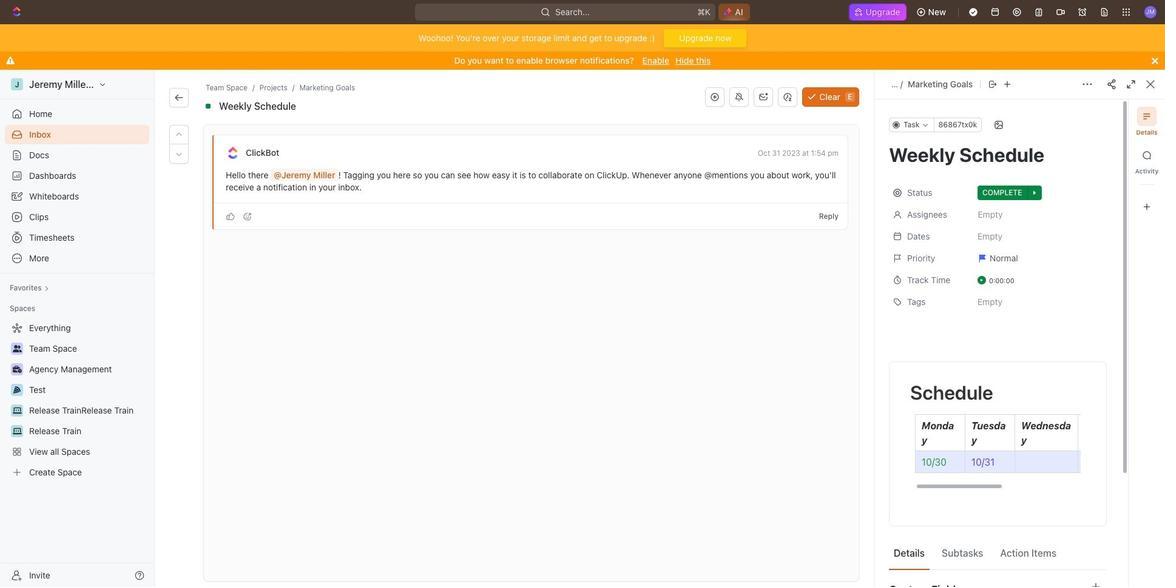 Task type: vqa. For each thing, say whether or not it's contained in the screenshot.
Tree
yes



Task type: locate. For each thing, give the bounding box(es) containing it.
tree
[[5, 319, 149, 483]]

business time image
[[12, 366, 22, 373]]

task sidebar navigation tab list
[[1134, 107, 1161, 217]]

1 vertical spatial laptop code image
[[12, 428, 22, 435]]

user group image
[[12, 345, 22, 353]]

tree inside the 'sidebar' navigation
[[5, 319, 149, 483]]

laptop code image
[[12, 407, 22, 415], [12, 428, 22, 435]]

0 vertical spatial laptop code image
[[12, 407, 22, 415]]



Task type: describe. For each thing, give the bounding box(es) containing it.
Edit task name text field
[[889, 143, 1107, 166]]

2 laptop code image from the top
[[12, 428, 22, 435]]

sidebar navigation
[[0, 70, 157, 588]]

pizza slice image
[[13, 387, 21, 394]]

1 laptop code image from the top
[[12, 407, 22, 415]]

jeremy miller's workspace, , element
[[11, 78, 23, 90]]



